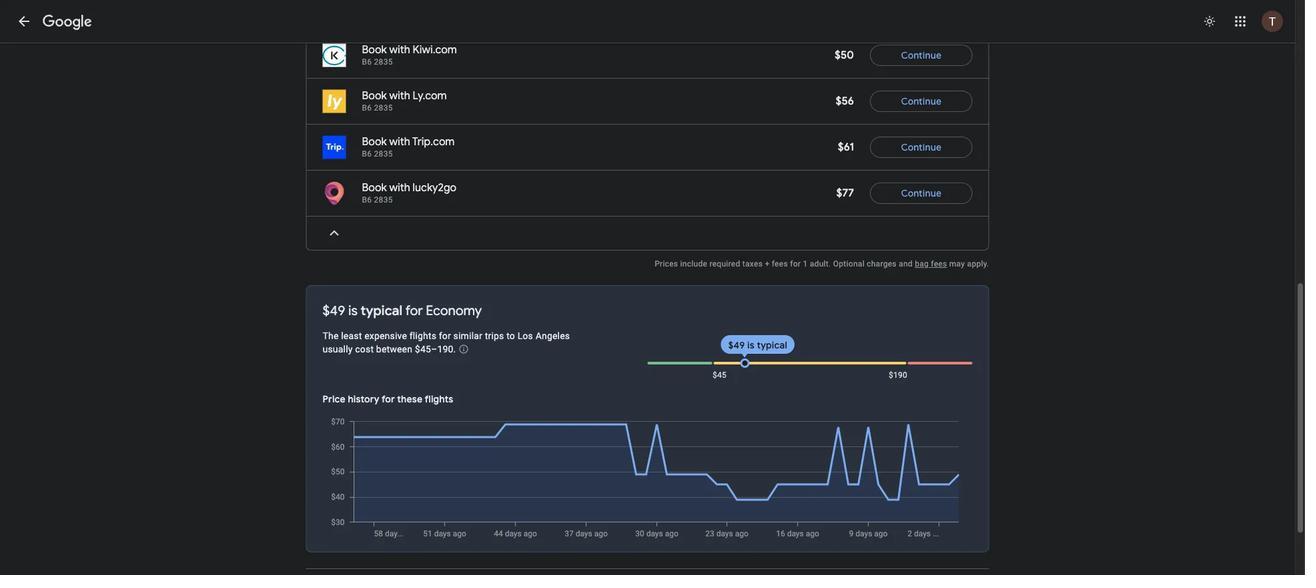 Task type: describe. For each thing, give the bounding box(es) containing it.
los
[[518, 331, 533, 342]]

trip.com
[[412, 135, 455, 149]]

2 fees from the left
[[931, 260, 947, 269]]

adult.
[[810, 260, 831, 269]]

for left these
[[382, 394, 395, 406]]

least
[[341, 331, 362, 342]]

61 US dollars text field
[[838, 140, 854, 154]]

b6 for book with lucky2go
[[362, 196, 372, 205]]

continue for $61
[[901, 141, 942, 153]]

change appearance image
[[1194, 5, 1226, 37]]

the
[[323, 331, 339, 342]]

$49 is typical
[[728, 340, 787, 352]]

+
[[765, 260, 770, 269]]

include
[[680, 260, 707, 269]]

1 vertical spatial flights
[[425, 394, 453, 406]]

is for $49 is typical for economy
[[348, 302, 358, 319]]

$190
[[889, 371, 908, 380]]

go back image
[[16, 13, 32, 29]]

prices
[[655, 260, 678, 269]]

b6 for book with kiwi.com
[[362, 57, 372, 67]]

1 fees from the left
[[772, 260, 788, 269]]

the least expensive flights for similar trips to los angeles usually cost between $45–190.
[[323, 331, 570, 355]]

$45–190.
[[415, 344, 456, 355]]

for inside the least expensive flights for similar trips to los angeles usually cost between $45–190.
[[439, 331, 451, 342]]

56 US dollars text field
[[836, 94, 854, 108]]

$77
[[836, 187, 854, 200]]

with for ly.com
[[389, 89, 410, 103]]

to
[[507, 331, 515, 342]]

is for $49 is typical
[[747, 340, 755, 352]]

may
[[949, 260, 965, 269]]

kiwi.com
[[413, 43, 457, 57]]

with for lucky2go
[[389, 181, 410, 195]]

these
[[397, 394, 423, 406]]

b6 for book with ly.com
[[362, 103, 372, 113]]

usually
[[323, 344, 353, 355]]

ly.com
[[413, 89, 447, 103]]

$49 is typical for economy
[[323, 302, 482, 319]]

with for kiwi.com
[[389, 43, 410, 57]]

1
[[803, 260, 808, 269]]

book for book with trip.com
[[362, 135, 387, 149]]

price history graph application
[[321, 417, 973, 539]]

cost
[[355, 344, 374, 355]]

book with ly.com b6 2835
[[362, 89, 447, 113]]

continue button for $50
[[870, 39, 973, 71]]

required
[[710, 260, 740, 269]]

history
[[348, 394, 380, 406]]



Task type: vqa. For each thing, say whether or not it's contained in the screenshot.
"The least expensive flights for similar trips to Los Angeles usually cost between $45–190."
yes



Task type: locate. For each thing, give the bounding box(es) containing it.
0 vertical spatial is
[[348, 302, 358, 319]]

3 b6 from the top
[[362, 149, 372, 159]]

1 vertical spatial typical
[[757, 340, 787, 352]]

apply.
[[967, 260, 989, 269]]

continue button
[[870, 39, 973, 71], [870, 85, 973, 117], [870, 131, 973, 163], [870, 178, 973, 210]]

typical
[[361, 302, 403, 319], [757, 340, 787, 352]]

typical for $49 is typical for economy
[[361, 302, 403, 319]]

book for book with ly.com
[[362, 89, 387, 103]]

3 continue button from the top
[[870, 131, 973, 163]]

book with trip.com b6 2835
[[362, 135, 455, 159]]

continue button for $61
[[870, 131, 973, 163]]

b6 inside book with lucky2go b6 2835
[[362, 196, 372, 205]]

2835 inside book with lucky2go b6 2835
[[374, 196, 393, 205]]

continue button for $56
[[870, 85, 973, 117]]

continue
[[901, 49, 942, 61], [901, 95, 942, 107], [901, 141, 942, 153], [901, 188, 942, 200]]

book for book with lucky2go
[[362, 181, 387, 195]]

with inside book with lucky2go b6 2835
[[389, 181, 410, 195]]

for up expensive
[[405, 302, 423, 319]]

prices include required taxes + fees for 1 adult. optional charges and bag fees may apply.
[[655, 260, 989, 269]]

1 continue from the top
[[901, 49, 942, 61]]

2 b6 from the top
[[362, 103, 372, 113]]

book inside the book with ly.com b6 2835
[[362, 89, 387, 103]]

1 horizontal spatial typical
[[757, 340, 787, 352]]

book with kiwi.com b6 2835
[[362, 43, 457, 67]]

2835 for book with kiwi.com
[[374, 57, 393, 67]]

optional
[[833, 260, 865, 269]]

$61
[[838, 140, 854, 154]]

4 b6 from the top
[[362, 196, 372, 205]]

1 flight number b6 2835 text field from the top
[[362, 103, 393, 113]]

continue for $77
[[901, 188, 942, 200]]

price history for these flights
[[323, 394, 453, 406]]

$49 for $49 is typical
[[728, 340, 745, 352]]

bag
[[915, 260, 929, 269]]

$49
[[323, 302, 345, 319], [728, 340, 745, 352]]

0 horizontal spatial is
[[348, 302, 358, 319]]

Flight number B6 2835 text field
[[362, 57, 393, 67]]

book for book with kiwi.com
[[362, 43, 387, 57]]

with up b6 2835 text field
[[389, 135, 410, 149]]

0 horizontal spatial typical
[[361, 302, 403, 319]]

book down flight number b6 2835 text field
[[362, 89, 387, 103]]

2835 up book with lucky2go b6 2835
[[374, 149, 393, 159]]

learn more about price insights image
[[459, 344, 469, 355]]

angeles
[[536, 331, 570, 342]]

book with lucky2go b6 2835
[[362, 181, 457, 205]]

expensive
[[364, 331, 407, 342]]

b6 inside book with kiwi.com b6 2835
[[362, 57, 372, 67]]

book up flight number b6 2835 text field
[[362, 43, 387, 57]]

with left lucky2go
[[389, 181, 410, 195]]

for left 1
[[790, 260, 801, 269]]

flights up $45–190.
[[410, 331, 436, 342]]

$56
[[836, 94, 854, 108]]

price
[[323, 394, 346, 406]]

price history graph image
[[321, 417, 973, 539]]

charges
[[867, 260, 897, 269]]

trips
[[485, 331, 504, 342]]

b6
[[362, 57, 372, 67], [362, 103, 372, 113], [362, 149, 372, 159], [362, 196, 372, 205]]

1 horizontal spatial fees
[[931, 260, 947, 269]]

flights
[[410, 331, 436, 342], [425, 394, 453, 406]]

1 b6 from the top
[[362, 57, 372, 67]]

continue for $50
[[901, 49, 942, 61]]

4 with from the top
[[389, 181, 410, 195]]

book
[[362, 43, 387, 57], [362, 89, 387, 103], [362, 135, 387, 149], [362, 181, 387, 195]]

1 with from the top
[[389, 43, 410, 57]]

flights right these
[[425, 394, 453, 406]]

2835 for book with lucky2go
[[374, 196, 393, 205]]

2835
[[374, 57, 393, 67], [374, 103, 393, 113], [374, 149, 393, 159], [374, 196, 393, 205]]

3 book from the top
[[362, 135, 387, 149]]

b6 inside the book with ly.com b6 2835
[[362, 103, 372, 113]]

2 continue button from the top
[[870, 85, 973, 117]]

with inside book with kiwi.com b6 2835
[[389, 43, 410, 57]]

$50
[[835, 48, 854, 62]]

b6 up the book with ly.com b6 2835
[[362, 57, 372, 67]]

2835 down b6 2835 text field
[[374, 196, 393, 205]]

fees
[[772, 260, 788, 269], [931, 260, 947, 269]]

50 US dollars text field
[[835, 48, 854, 62]]

b6 inside the 'book with trip.com b6 2835'
[[362, 149, 372, 159]]

b6 up book with lucky2go b6 2835
[[362, 149, 372, 159]]

flight number b6 2835 text field for book with lucky2go
[[362, 196, 393, 205]]

2 continue from the top
[[901, 95, 942, 107]]

2835 inside the book with ly.com b6 2835
[[374, 103, 393, 113]]

fees right bag
[[931, 260, 947, 269]]

1 2835 from the top
[[374, 57, 393, 67]]

2 2835 from the top
[[374, 103, 393, 113]]

for up $45–190.
[[439, 331, 451, 342]]

book inside the 'book with trip.com b6 2835'
[[362, 135, 387, 149]]

continue for $56
[[901, 95, 942, 107]]

2 book from the top
[[362, 89, 387, 103]]

similar
[[453, 331, 482, 342]]

bag fees button
[[915, 260, 947, 269]]

0 horizontal spatial fees
[[772, 260, 788, 269]]

1 book from the top
[[362, 43, 387, 57]]

1 vertical spatial is
[[747, 340, 755, 352]]

flight number b6 2835 text field for book with ly.com
[[362, 103, 393, 113]]

with left ly.com
[[389, 89, 410, 103]]

$45
[[713, 371, 727, 380]]

book down b6 2835 text field
[[362, 181, 387, 195]]

1 vertical spatial flight number b6 2835 text field
[[362, 196, 393, 205]]

3 continue from the top
[[901, 141, 942, 153]]

for
[[790, 260, 801, 269], [405, 302, 423, 319], [439, 331, 451, 342], [382, 394, 395, 406]]

with inside the 'book with trip.com b6 2835'
[[389, 135, 410, 149]]

book inside book with lucky2go b6 2835
[[362, 181, 387, 195]]

2835 inside the 'book with trip.com b6 2835'
[[374, 149, 393, 159]]

2835 inside book with kiwi.com b6 2835
[[374, 57, 393, 67]]

and
[[899, 260, 913, 269]]

1 vertical spatial $49
[[728, 340, 745, 352]]

continue button for $77
[[870, 178, 973, 210]]

Flight number B6 2835 text field
[[362, 149, 393, 159]]

2835 for book with trip.com
[[374, 149, 393, 159]]

taxes
[[743, 260, 763, 269]]

2 flight number b6 2835 text field from the top
[[362, 196, 393, 205]]

flight number b6 2835 text field down b6 2835 text field
[[362, 196, 393, 205]]

economy
[[426, 302, 482, 319]]

3 with from the top
[[389, 135, 410, 149]]

between
[[376, 344, 412, 355]]

b6 down b6 2835 text field
[[362, 196, 372, 205]]

4 continue button from the top
[[870, 178, 973, 210]]

lucky2go
[[413, 181, 457, 195]]

$49 for $49 is typical for economy
[[323, 302, 345, 319]]

2835 up the book with ly.com b6 2835
[[374, 57, 393, 67]]

77 US dollars text field
[[836, 187, 854, 200]]

b6 down flight number b6 2835 text field
[[362, 103, 372, 113]]

3 2835 from the top
[[374, 149, 393, 159]]

b6 for book with trip.com
[[362, 149, 372, 159]]

2835 up the 'book with trip.com b6 2835'
[[374, 103, 393, 113]]

1 continue button from the top
[[870, 39, 973, 71]]

1 horizontal spatial $49
[[728, 340, 745, 352]]

0 vertical spatial flight number b6 2835 text field
[[362, 103, 393, 113]]

0 vertical spatial flights
[[410, 331, 436, 342]]

with
[[389, 43, 410, 57], [389, 89, 410, 103], [389, 135, 410, 149], [389, 181, 410, 195]]

0 vertical spatial typical
[[361, 302, 403, 319]]

4 2835 from the top
[[374, 196, 393, 205]]

0 horizontal spatial $49
[[323, 302, 345, 319]]

with for trip.com
[[389, 135, 410, 149]]

typical for $49 is typical
[[757, 340, 787, 352]]

1 horizontal spatial is
[[747, 340, 755, 352]]

4 continue from the top
[[901, 188, 942, 200]]

flight number b6 2835 text field down flight number b6 2835 text field
[[362, 103, 393, 113]]

book up b6 2835 text field
[[362, 135, 387, 149]]

is
[[348, 302, 358, 319], [747, 340, 755, 352]]

0 vertical spatial $49
[[323, 302, 345, 319]]

Flight number B6 2835 text field
[[362, 103, 393, 113], [362, 196, 393, 205]]

2 with from the top
[[389, 89, 410, 103]]

flights inside the least expensive flights for similar trips to los angeles usually cost between $45–190.
[[410, 331, 436, 342]]

with up flight number b6 2835 text field
[[389, 43, 410, 57]]

with inside the book with ly.com b6 2835
[[389, 89, 410, 103]]

fees right + in the top right of the page
[[772, 260, 788, 269]]

2835 for book with ly.com
[[374, 103, 393, 113]]

4 book from the top
[[362, 181, 387, 195]]

book inside book with kiwi.com b6 2835
[[362, 43, 387, 57]]



